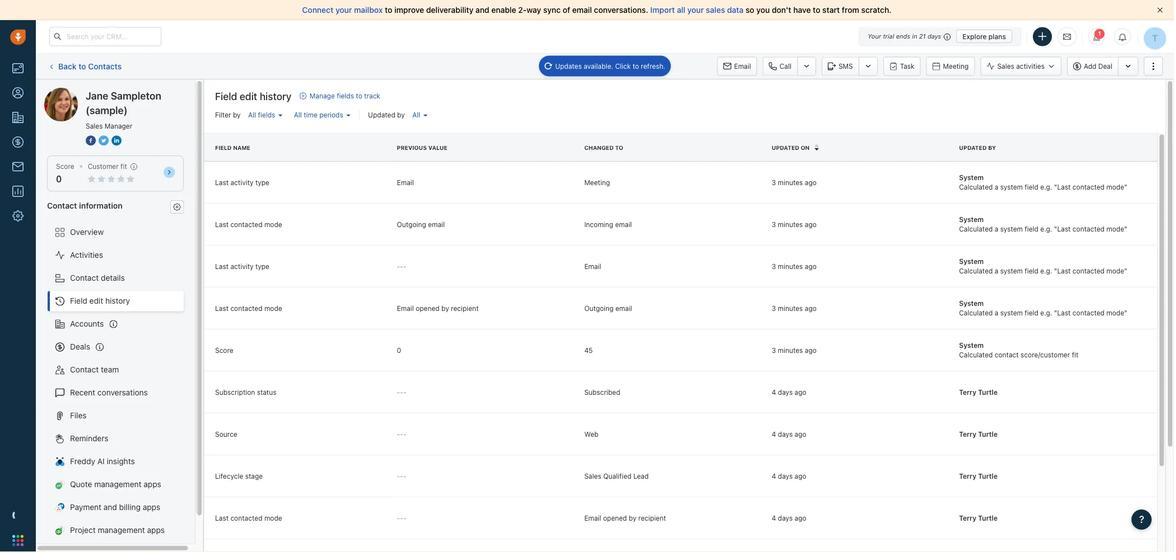 Task type: describe. For each thing, give the bounding box(es) containing it.
meeting inside button
[[943, 62, 969, 70]]

freddy ai insights
[[70, 458, 135, 467]]

fit inside the system calculated contact score/customer fit
[[1072, 351, 1079, 359]]

last activity type for ---
[[215, 263, 269, 270]]

meeting button
[[926, 57, 975, 76]]

field for outgoing email
[[1025, 309, 1039, 317]]

"last for incoming email
[[1054, 225, 1071, 233]]

payment
[[70, 503, 101, 513]]

manage
[[310, 92, 335, 100]]

turtle for web
[[978, 431, 998, 438]]

days for sales qualified lead
[[778, 473, 793, 480]]

sales for sales manager
[[86, 122, 103, 130]]

twitter circled image
[[99, 134, 109, 147]]

0 horizontal spatial opened
[[416, 305, 440, 312]]

contact
[[995, 351, 1019, 359]]

1 horizontal spatial jane
[[86, 90, 108, 102]]

--- for status
[[397, 389, 407, 396]]

all time periods button
[[291, 108, 354, 122]]

minutes for incoming email
[[778, 221, 803, 228]]

payment and billing apps
[[70, 503, 160, 513]]

files
[[70, 412, 87, 421]]

fields for manage
[[337, 92, 354, 100]]

connect
[[302, 5, 334, 15]]

customer fit
[[88, 163, 127, 171]]

team
[[101, 366, 119, 375]]

minutes for outgoing email
[[778, 305, 803, 312]]

days for subscribed
[[778, 389, 793, 396]]

subscription status
[[215, 389, 277, 396]]

0 horizontal spatial email opened by recipient
[[397, 305, 479, 312]]

recent
[[70, 389, 95, 398]]

contact for contact team
[[70, 366, 99, 375]]

source
[[215, 431, 237, 438]]

deal
[[1099, 62, 1113, 70]]

e.g. for meeting
[[1041, 183, 1052, 191]]

3 for 45
[[772, 347, 776, 354]]

import all your sales data link
[[650, 5, 746, 15]]

1 last from the top
[[215, 178, 229, 186]]

web
[[584, 431, 599, 438]]

explore
[[963, 32, 987, 40]]

3 minutes ago for email
[[772, 263, 817, 270]]

mode" for outgoing email
[[1107, 309, 1128, 317]]

system for incoming email
[[1001, 225, 1023, 233]]

mode for ---
[[264, 515, 282, 523]]

from
[[842, 5, 859, 15]]

45
[[584, 347, 593, 354]]

call link
[[763, 57, 797, 76]]

contact for contact information
[[47, 201, 77, 210]]

1 vertical spatial 0
[[397, 347, 401, 354]]

back to contacts link
[[47, 58, 122, 75]]

updated on
[[772, 145, 810, 151]]

4 for subscribed
[[772, 389, 776, 396]]

project
[[70, 526, 96, 536]]

sms button
[[822, 57, 859, 76]]

contact team
[[70, 366, 119, 375]]

in
[[912, 33, 918, 40]]

0 horizontal spatial updated
[[368, 111, 395, 119]]

3 for email
[[772, 263, 776, 270]]

add deal button
[[1067, 57, 1118, 76]]

scratch.
[[862, 5, 892, 15]]

1 link
[[1089, 28, 1105, 45]]

email button
[[717, 57, 757, 76]]

0 vertical spatial and
[[476, 5, 489, 15]]

ago for email
[[805, 263, 817, 270]]

activity for email
[[230, 178, 254, 186]]

system for incoming email
[[959, 216, 984, 224]]

calculated for 45
[[959, 351, 993, 359]]

"last for email
[[1054, 267, 1071, 275]]

previous
[[397, 144, 427, 151]]

system for 45
[[959, 342, 984, 350]]

1 vertical spatial outgoing
[[584, 305, 614, 312]]

incoming
[[584, 221, 613, 228]]

1 vertical spatial apps
[[143, 503, 160, 513]]

information
[[79, 201, 123, 210]]

updates available. click to refresh. link
[[539, 56, 671, 77]]

1 vertical spatial outgoing email
[[584, 305, 632, 312]]

days for email opened by recipient
[[778, 515, 793, 523]]

0 vertical spatial edit
[[240, 90, 257, 102]]

system for outgoing email
[[1001, 309, 1023, 317]]

apps for quote management apps
[[144, 480, 161, 490]]

ago for incoming email
[[805, 221, 817, 228]]

turtle for sales qualified lead
[[978, 473, 998, 480]]

0 vertical spatial (sample)
[[127, 88, 159, 97]]

refresh.
[[641, 62, 666, 70]]

0 horizontal spatial and
[[104, 503, 117, 513]]

a for incoming email
[[995, 225, 999, 233]]

a for outgoing email
[[995, 309, 999, 317]]

jane sampleton (sample) down the contacts
[[67, 88, 159, 97]]

manage fields to track
[[310, 92, 380, 100]]

3 for meeting
[[772, 178, 776, 186]]

contact information
[[47, 201, 123, 210]]

ago for 45
[[805, 347, 817, 354]]

terry for email opened by recipient
[[959, 515, 977, 523]]

1 vertical spatial history
[[105, 297, 130, 306]]

details
[[101, 274, 125, 283]]

quote
[[70, 480, 92, 490]]

sync
[[543, 5, 561, 15]]

changed to
[[584, 144, 623, 151]]

subscription
[[215, 389, 255, 396]]

field for meeting
[[1025, 183, 1039, 191]]

0 button
[[56, 174, 62, 185]]

connect your mailbox link
[[302, 5, 385, 15]]

billing
[[119, 503, 141, 513]]

activities
[[70, 251, 103, 260]]

add
[[1084, 62, 1097, 70]]

terry for web
[[959, 431, 977, 438]]

manager
[[105, 122, 132, 130]]

4 for sales qualified lead
[[772, 473, 776, 480]]

value
[[428, 144, 448, 151]]

deals
[[70, 343, 90, 352]]

conversations.
[[594, 5, 648, 15]]

"last for meeting
[[1054, 183, 1071, 191]]

3 --- from the top
[[397, 431, 407, 438]]

last contacted mode for email opened by recipient
[[215, 305, 282, 312]]

management for quote
[[94, 480, 141, 490]]

a for email
[[995, 267, 999, 275]]

0 vertical spatial field
[[215, 90, 237, 102]]

linkedin circled image
[[111, 134, 122, 147]]

filter by
[[215, 111, 241, 119]]

track
[[364, 92, 380, 100]]

you
[[757, 5, 770, 15]]

stage
[[245, 473, 263, 480]]

recent conversations
[[70, 389, 148, 398]]

sales for sales qualified lead
[[584, 473, 602, 480]]

calculated for outgoing email
[[959, 309, 993, 317]]

your trial ends in 21 days
[[868, 33, 941, 40]]

call button
[[763, 57, 797, 76]]

previous value
[[397, 144, 448, 151]]

ago for email opened by recipient
[[795, 515, 807, 523]]

to right back
[[79, 62, 86, 71]]

filter
[[215, 111, 231, 119]]

0 horizontal spatial jane
[[67, 88, 84, 97]]

calculated for meeting
[[959, 183, 993, 191]]

mng settings image
[[173, 203, 181, 211]]

incoming email
[[584, 221, 632, 228]]

3 for outgoing email
[[772, 305, 776, 312]]

minutes for meeting
[[778, 178, 803, 186]]

system calculated contact score/customer fit
[[959, 342, 1079, 359]]

send email image
[[1063, 32, 1071, 41]]

have
[[794, 5, 811, 15]]

0 horizontal spatial fit
[[121, 163, 127, 171]]

all
[[677, 5, 685, 15]]

time
[[304, 111, 318, 119]]

insights
[[107, 458, 135, 467]]

ai
[[97, 458, 105, 467]]

subscribed
[[584, 389, 620, 396]]

contacts
[[88, 62, 122, 71]]

21
[[919, 33, 926, 40]]

mode" for email
[[1107, 267, 1128, 275]]

sales for sales activities
[[998, 62, 1015, 70]]

apps for project management apps
[[147, 526, 165, 536]]

add deal
[[1084, 62, 1113, 70]]

all link
[[410, 108, 431, 122]]

conversations
[[97, 389, 148, 398]]

sampleton inside jane sampleton (sample)
[[111, 90, 161, 102]]

name
[[233, 144, 250, 151]]

1 horizontal spatial history
[[260, 90, 292, 102]]

calculated for incoming email
[[959, 225, 993, 233]]

Search your CRM... text field
[[49, 27, 161, 46]]

field for incoming email
[[1025, 225, 1039, 233]]

all for all
[[412, 111, 420, 119]]

a for meeting
[[995, 183, 999, 191]]

contact for contact details
[[70, 274, 99, 283]]

terry turtle for email opened by recipient
[[959, 515, 998, 523]]

3 minutes ago for outgoing email
[[772, 305, 817, 312]]



Task type: vqa. For each thing, say whether or not it's contained in the screenshot.
Based
no



Task type: locate. For each thing, give the bounding box(es) containing it.
0 vertical spatial field edit history
[[215, 90, 292, 102]]

score for score
[[215, 347, 233, 354]]

2 terry turtle from the top
[[959, 431, 998, 438]]

to left track
[[356, 92, 362, 100]]

reminders
[[70, 435, 108, 444]]

1 vertical spatial fields
[[258, 111, 275, 119]]

terry turtle for sales qualified lead
[[959, 473, 998, 480]]

1 horizontal spatial outgoing email
[[584, 305, 632, 312]]

field up 'accounts'
[[70, 297, 87, 306]]

qualified
[[603, 473, 632, 480]]

1 horizontal spatial updated
[[772, 145, 799, 151]]

type for ---
[[255, 263, 269, 270]]

1 terry from the top
[[959, 389, 977, 396]]

last for outgoing
[[215, 305, 229, 312]]

to right click
[[633, 62, 639, 70]]

1 horizontal spatial all
[[294, 111, 302, 119]]

0 vertical spatial last contacted mode
[[215, 221, 282, 228]]

3
[[772, 178, 776, 186], [772, 221, 776, 228], [772, 263, 776, 270], [772, 305, 776, 312], [772, 347, 776, 354]]

1 4 from the top
[[772, 389, 776, 396]]

4 for web
[[772, 431, 776, 438]]

1 horizontal spatial your
[[688, 5, 704, 15]]

changed
[[584, 144, 614, 151]]

4 last from the top
[[215, 305, 229, 312]]

to right changed
[[615, 144, 623, 151]]

4 "last from the top
[[1054, 309, 1071, 317]]

2 vertical spatial mode
[[264, 515, 282, 523]]

3 3 minutes ago from the top
[[772, 263, 817, 270]]

score up 0 button
[[56, 163, 74, 171]]

1 type from the top
[[255, 178, 269, 186]]

back to contacts
[[58, 62, 122, 71]]

4 days ago for sales qualified lead
[[772, 473, 807, 480]]

turtle for email opened by recipient
[[978, 515, 998, 523]]

5 --- from the top
[[397, 515, 407, 523]]

4 system calculated a system field e.g. "last contacted mode" from the top
[[959, 300, 1128, 317]]

to inside "link"
[[633, 62, 639, 70]]

all inside button
[[294, 111, 302, 119]]

system for outgoing email
[[959, 300, 984, 308]]

field left name
[[215, 144, 232, 151]]

3 mode from the top
[[264, 515, 282, 523]]

0 horizontal spatial all
[[248, 111, 256, 119]]

facebook circled image
[[86, 134, 96, 147]]

2 terry from the top
[[959, 431, 977, 438]]

0 vertical spatial last activity type
[[215, 178, 269, 186]]

email inside button
[[734, 62, 751, 70]]

5 3 from the top
[[772, 347, 776, 354]]

3 e.g. from the top
[[1041, 267, 1052, 275]]

sms
[[839, 62, 853, 70]]

3 "last from the top
[[1054, 267, 1071, 275]]

score 0
[[56, 163, 74, 185]]

mode" for incoming email
[[1107, 225, 1128, 233]]

1 vertical spatial opened
[[603, 515, 627, 523]]

1 vertical spatial activity
[[230, 263, 254, 270]]

apps down 'payment and billing apps'
[[147, 526, 165, 536]]

data
[[727, 5, 744, 15]]

system calculated a system field e.g. "last contacted mode" for incoming email
[[959, 216, 1128, 233]]

"last
[[1054, 183, 1071, 191], [1054, 225, 1071, 233], [1054, 267, 1071, 275], [1054, 309, 1071, 317]]

3 minutes from the top
[[778, 263, 803, 270]]

3 system calculated a system field e.g. "last contacted mode" from the top
[[959, 258, 1128, 275]]

1 vertical spatial field
[[215, 144, 232, 151]]

1 horizontal spatial and
[[476, 5, 489, 15]]

minutes for email
[[778, 263, 803, 270]]

0 horizontal spatial history
[[105, 297, 130, 306]]

connect your mailbox to improve deliverability and enable 2-way sync of email conversations. import all your sales data so you don't have to start from scratch.
[[302, 5, 892, 15]]

4 3 from the top
[[772, 305, 776, 312]]

0 vertical spatial score
[[56, 163, 74, 171]]

email opened by recipient
[[397, 305, 479, 312], [584, 515, 666, 523]]

mode for email opened by recipient
[[264, 305, 282, 312]]

on
[[801, 145, 810, 151]]

0 vertical spatial updated by
[[368, 111, 405, 119]]

calculated
[[959, 183, 993, 191], [959, 225, 993, 233], [959, 267, 993, 275], [959, 309, 993, 317], [959, 351, 993, 359]]

outgoing email
[[397, 221, 445, 228], [584, 305, 632, 312]]

all left time
[[294, 111, 302, 119]]

2 last activity type from the top
[[215, 263, 269, 270]]

fields for all
[[258, 111, 275, 119]]

3 a from the top
[[995, 267, 999, 275]]

management for project
[[98, 526, 145, 536]]

sales activities
[[998, 62, 1045, 70]]

2 mode from the top
[[264, 305, 282, 312]]

1 all from the left
[[412, 111, 420, 119]]

terry for subscribed
[[959, 389, 977, 396]]

0 horizontal spatial updated by
[[368, 111, 405, 119]]

last
[[215, 178, 229, 186], [215, 221, 229, 228], [215, 263, 229, 270], [215, 305, 229, 312], [215, 515, 229, 523]]

4 minutes from the top
[[778, 305, 803, 312]]

3 system from the top
[[1001, 267, 1023, 275]]

terry for sales qualified lead
[[959, 473, 977, 480]]

1 3 minutes ago from the top
[[772, 178, 817, 186]]

1 4 days ago from the top
[[772, 389, 807, 396]]

field for email
[[1025, 267, 1039, 275]]

1 vertical spatial and
[[104, 503, 117, 513]]

way
[[527, 5, 541, 15]]

1 vertical spatial last activity type
[[215, 263, 269, 270]]

1 vertical spatial fit
[[1072, 351, 1079, 359]]

1 system from the top
[[959, 174, 984, 182]]

available.
[[584, 62, 613, 70]]

1 "last from the top
[[1054, 183, 1071, 191]]

1 3 from the top
[[772, 178, 776, 186]]

0 vertical spatial activity
[[230, 178, 254, 186]]

1 vertical spatial meeting
[[584, 178, 610, 186]]

recipient
[[451, 305, 479, 312], [639, 515, 666, 523]]

2 e.g. from the top
[[1041, 225, 1052, 233]]

sampleton down the contacts
[[86, 88, 125, 97]]

freshworks switcher image
[[12, 536, 24, 547]]

contact up recent
[[70, 366, 99, 375]]

ago
[[805, 178, 817, 186], [805, 221, 817, 228], [805, 263, 817, 270], [805, 305, 817, 312], [805, 347, 817, 354], [795, 389, 807, 396], [795, 431, 807, 438], [795, 473, 807, 480], [795, 515, 807, 523]]

4 3 minutes ago from the top
[[772, 305, 817, 312]]

1 horizontal spatial recipient
[[639, 515, 666, 523]]

0 horizontal spatial outgoing
[[397, 221, 426, 228]]

0 horizontal spatial score
[[56, 163, 74, 171]]

1 calculated from the top
[[959, 183, 993, 191]]

2 3 minutes ago from the top
[[772, 221, 817, 228]]

1 horizontal spatial updated by
[[959, 144, 996, 151]]

1 mode from the top
[[264, 221, 282, 228]]

fit right customer
[[121, 163, 127, 171]]

2 a from the top
[[995, 225, 999, 233]]

(sample) up sales manager on the top left of the page
[[86, 104, 128, 116]]

5 system from the top
[[959, 342, 984, 350]]

field edit history up all fields
[[215, 90, 292, 102]]

1 horizontal spatial edit
[[240, 90, 257, 102]]

2 mode" from the top
[[1107, 225, 1128, 233]]

4 calculated from the top
[[959, 309, 993, 317]]

type
[[255, 178, 269, 186], [255, 263, 269, 270]]

2 horizontal spatial updated
[[959, 144, 987, 151]]

3 minutes ago for incoming email
[[772, 221, 817, 228]]

management down 'payment and billing apps'
[[98, 526, 145, 536]]

terry turtle for web
[[959, 431, 998, 438]]

mode
[[264, 221, 282, 228], [264, 305, 282, 312], [264, 515, 282, 523]]

all right the filter by
[[248, 111, 256, 119]]

2 4 from the top
[[772, 431, 776, 438]]

3 minutes ago for 45
[[772, 347, 817, 354]]

4 system from the top
[[1001, 309, 1023, 317]]

--- for contacted
[[397, 515, 407, 523]]

1 e.g. from the top
[[1041, 183, 1052, 191]]

1 mode" from the top
[[1107, 183, 1128, 191]]

fields right "manage"
[[337, 92, 354, 100]]

4 terry from the top
[[959, 515, 977, 523]]

e.g.
[[1041, 183, 1052, 191], [1041, 225, 1052, 233], [1041, 267, 1052, 275], [1041, 309, 1052, 317]]

improve
[[394, 5, 424, 15]]

minutes for 45
[[778, 347, 803, 354]]

0 horizontal spatial sales
[[86, 122, 103, 130]]

last activity type
[[215, 178, 269, 186], [215, 263, 269, 270]]

4 mode" from the top
[[1107, 309, 1128, 317]]

and left enable
[[476, 5, 489, 15]]

1 vertical spatial email opened by recipient
[[584, 515, 666, 523]]

1 vertical spatial recipient
[[639, 515, 666, 523]]

4 field from the top
[[1025, 309, 1039, 317]]

3 3 from the top
[[772, 263, 776, 270]]

sales left the qualified on the right bottom
[[584, 473, 602, 480]]

task button
[[883, 57, 921, 76]]

1 vertical spatial field edit history
[[70, 297, 130, 306]]

1 horizontal spatial meeting
[[943, 62, 969, 70]]

ago for subscribed
[[795, 389, 807, 396]]

last contacted mode for outgoing email
[[215, 221, 282, 228]]

deliverability
[[426, 5, 474, 15]]

e.g. for outgoing email
[[1041, 309, 1052, 317]]

system calculated a system field e.g. "last contacted mode" for outgoing email
[[959, 300, 1128, 317]]

4 days ago for email opened by recipient
[[772, 515, 807, 523]]

0 vertical spatial management
[[94, 480, 141, 490]]

field up the filter by
[[215, 90, 237, 102]]

--- for activity
[[397, 263, 407, 270]]

0 vertical spatial 0
[[56, 174, 62, 185]]

enable
[[492, 5, 516, 15]]

and
[[476, 5, 489, 15], [104, 503, 117, 513]]

1 terry turtle from the top
[[959, 389, 998, 396]]

3 for incoming email
[[772, 221, 776, 228]]

0 horizontal spatial recipient
[[451, 305, 479, 312]]

2 field from the top
[[1025, 225, 1039, 233]]

all for all fields
[[248, 111, 256, 119]]

2 "last from the top
[[1054, 225, 1071, 233]]

0 vertical spatial outgoing
[[397, 221, 426, 228]]

1 horizontal spatial sales
[[584, 473, 602, 480]]

contact
[[47, 201, 77, 210], [70, 274, 99, 283], [70, 366, 99, 375]]

3 terry turtle from the top
[[959, 473, 998, 480]]

activities
[[1016, 62, 1045, 70]]

mailbox
[[354, 5, 383, 15]]

3 calculated from the top
[[959, 267, 993, 275]]

score up subscription
[[215, 347, 233, 354]]

4
[[772, 389, 776, 396], [772, 431, 776, 438], [772, 473, 776, 480], [772, 515, 776, 523]]

0 vertical spatial opened
[[416, 305, 440, 312]]

history up "all fields" link
[[260, 90, 292, 102]]

"last for outgoing email
[[1054, 309, 1071, 317]]

2 vertical spatial last contacted mode
[[215, 515, 282, 523]]

3 all from the left
[[294, 111, 302, 119]]

task
[[900, 62, 915, 70]]

to right "mailbox"
[[385, 5, 392, 15]]

jane down back to contacts at the top of page
[[86, 90, 108, 102]]

meeting down explore
[[943, 62, 969, 70]]

jane sampleton (sample) up manager
[[86, 90, 161, 116]]

1
[[1098, 30, 1102, 37]]

2 system from the top
[[1001, 225, 1023, 233]]

0 vertical spatial sales
[[998, 62, 1015, 70]]

system for meeting
[[1001, 183, 1023, 191]]

2 horizontal spatial all
[[412, 111, 420, 119]]

1 horizontal spatial field edit history
[[215, 90, 292, 102]]

2 last contacted mode from the top
[[215, 305, 282, 312]]

1 last activity type from the top
[[215, 178, 269, 186]]

2 your from the left
[[688, 5, 704, 15]]

field edit history down the contact details
[[70, 297, 130, 306]]

0 vertical spatial mode
[[264, 221, 282, 228]]

0 vertical spatial history
[[260, 90, 292, 102]]

management up 'payment and billing apps'
[[94, 480, 141, 490]]

1 horizontal spatial email opened by recipient
[[584, 515, 666, 523]]

of
[[563, 5, 570, 15]]

manage fields to track link
[[299, 91, 380, 101]]

calculated inside the system calculated contact score/customer fit
[[959, 351, 993, 359]]

sampleton up manager
[[111, 90, 161, 102]]

all up previous
[[412, 111, 420, 119]]

ago for sales qualified lead
[[795, 473, 807, 480]]

1 vertical spatial type
[[255, 263, 269, 270]]

4 4 days ago from the top
[[772, 515, 807, 523]]

2 all from the left
[[248, 111, 256, 119]]

0 vertical spatial contact
[[47, 201, 77, 210]]

1 horizontal spatial 0
[[397, 347, 401, 354]]

turtle
[[978, 389, 998, 396], [978, 431, 998, 438], [978, 473, 998, 480], [978, 515, 998, 523]]

close image
[[1158, 7, 1163, 13]]

0 horizontal spatial fields
[[258, 111, 275, 119]]

last for incoming
[[215, 221, 229, 228]]

2 vertical spatial apps
[[147, 526, 165, 536]]

1 --- from the top
[[397, 263, 407, 270]]

1 minutes from the top
[[778, 178, 803, 186]]

0 inside score 0
[[56, 174, 62, 185]]

1 horizontal spatial score
[[215, 347, 233, 354]]

1 field from the top
[[1025, 183, 1039, 191]]

edit down the contact details
[[89, 297, 103, 306]]

ago for outgoing email
[[805, 305, 817, 312]]

your
[[336, 5, 352, 15], [688, 5, 704, 15]]

-
[[397, 263, 400, 270], [400, 263, 403, 270], [403, 263, 407, 270], [397, 389, 400, 396], [400, 389, 403, 396], [403, 389, 407, 396], [397, 431, 400, 438], [400, 431, 403, 438], [403, 431, 407, 438], [397, 473, 400, 480], [400, 473, 403, 480], [403, 473, 407, 480], [397, 515, 400, 523], [400, 515, 403, 523], [403, 515, 407, 523]]

3 terry from the top
[[959, 473, 977, 480]]

last activity type for email
[[215, 178, 269, 186]]

1 vertical spatial last contacted mode
[[215, 305, 282, 312]]

3 4 from the top
[[772, 473, 776, 480]]

4 terry turtle from the top
[[959, 515, 998, 523]]

2-
[[518, 5, 527, 15]]

(sample) up manager
[[127, 88, 159, 97]]

activity for ---
[[230, 263, 254, 270]]

sales left activities
[[998, 62, 1015, 70]]

fit right score/customer
[[1072, 351, 1079, 359]]

5 minutes from the top
[[778, 347, 803, 354]]

call
[[780, 62, 792, 70]]

mode" for meeting
[[1107, 183, 1128, 191]]

1 vertical spatial (sample)
[[86, 104, 128, 116]]

0 vertical spatial apps
[[144, 480, 161, 490]]

1 horizontal spatial fields
[[337, 92, 354, 100]]

2 system from the top
[[959, 216, 984, 224]]

sales
[[706, 5, 725, 15]]

contact details
[[70, 274, 125, 283]]

1 vertical spatial updated by
[[959, 144, 996, 151]]

system calculated a system field e.g. "last contacted mode" for meeting
[[959, 174, 1128, 191]]

system
[[959, 174, 984, 182], [959, 216, 984, 224], [959, 258, 984, 266], [959, 300, 984, 308], [959, 342, 984, 350]]

1 activity from the top
[[230, 178, 254, 186]]

history down details
[[105, 297, 130, 306]]

1 vertical spatial score
[[215, 347, 233, 354]]

0 horizontal spatial edit
[[89, 297, 103, 306]]

5 calculated from the top
[[959, 351, 993, 359]]

4 e.g. from the top
[[1041, 309, 1052, 317]]

apps up 'payment and billing apps'
[[144, 480, 161, 490]]

--- for stage
[[397, 473, 407, 480]]

0 vertical spatial fields
[[337, 92, 354, 100]]

1 turtle from the top
[[978, 389, 998, 396]]

4 a from the top
[[995, 309, 999, 317]]

history
[[260, 90, 292, 102], [105, 297, 130, 306]]

0 vertical spatial recipient
[[451, 305, 479, 312]]

0 horizontal spatial outgoing email
[[397, 221, 445, 228]]

3 mode" from the top
[[1107, 267, 1128, 275]]

1 vertical spatial management
[[98, 526, 145, 536]]

2 turtle from the top
[[978, 431, 998, 438]]

freddy
[[70, 458, 95, 467]]

3 turtle from the top
[[978, 473, 998, 480]]

all for all time periods
[[294, 111, 302, 119]]

2 activity from the top
[[230, 263, 254, 270]]

system for email
[[1001, 267, 1023, 275]]

fields
[[337, 92, 354, 100], [258, 111, 275, 119]]

and left billing
[[104, 503, 117, 513]]

2 vertical spatial sales
[[584, 473, 602, 480]]

days for web
[[778, 431, 793, 438]]

1 system from the top
[[1001, 183, 1023, 191]]

1 vertical spatial sales
[[86, 122, 103, 130]]

1 horizontal spatial fit
[[1072, 351, 1079, 359]]

jane down back
[[67, 88, 84, 97]]

mode for outgoing email
[[264, 221, 282, 228]]

1 vertical spatial mode
[[264, 305, 282, 312]]

2 --- from the top
[[397, 389, 407, 396]]

score for score 0
[[56, 163, 74, 171]]

1 your from the left
[[336, 5, 352, 15]]

edit up all fields
[[240, 90, 257, 102]]

sales up facebook circled icon
[[86, 122, 103, 130]]

4 4 from the top
[[772, 515, 776, 523]]

0 horizontal spatial your
[[336, 5, 352, 15]]

5 3 minutes ago from the top
[[772, 347, 817, 354]]

meeting down changed
[[584, 178, 610, 186]]

2 calculated from the top
[[959, 225, 993, 233]]

sales qualified lead
[[584, 473, 649, 480]]

0 vertical spatial meeting
[[943, 62, 969, 70]]

4 turtle from the top
[[978, 515, 998, 523]]

0 vertical spatial fit
[[121, 163, 127, 171]]

contact down 0 button
[[47, 201, 77, 210]]

quote management apps
[[70, 480, 161, 490]]

terry turtle for subscribed
[[959, 389, 998, 396]]

4 days ago for web
[[772, 431, 807, 438]]

3 field from the top
[[1025, 267, 1039, 275]]

jane
[[67, 88, 84, 97], [86, 90, 108, 102]]

ago for web
[[795, 431, 807, 438]]

jane sampleton (sample)
[[67, 88, 159, 97], [86, 90, 161, 116]]

your left "mailbox"
[[336, 5, 352, 15]]

ago for meeting
[[805, 178, 817, 186]]

type for email
[[255, 178, 269, 186]]

your
[[868, 33, 881, 40]]

last for email
[[215, 515, 229, 523]]

trial
[[883, 33, 895, 40]]

system inside the system calculated contact score/customer fit
[[959, 342, 984, 350]]

0 horizontal spatial field edit history
[[70, 297, 130, 306]]

4 system from the top
[[959, 300, 984, 308]]

3 4 days ago from the top
[[772, 473, 807, 480]]

fields right the filter by
[[258, 111, 275, 119]]

system calculated a system field e.g. "last contacted mode"
[[959, 174, 1128, 191], [959, 216, 1128, 233], [959, 258, 1128, 275], [959, 300, 1128, 317]]

to left start
[[813, 5, 821, 15]]

1 vertical spatial edit
[[89, 297, 103, 306]]

3 last contacted mode from the top
[[215, 515, 282, 523]]

1 vertical spatial contact
[[70, 274, 99, 283]]

overview
[[70, 228, 104, 237]]

1 horizontal spatial opened
[[603, 515, 627, 523]]

4 for email opened by recipient
[[772, 515, 776, 523]]

system for email
[[959, 258, 984, 266]]

2 4 days ago from the top
[[772, 431, 807, 438]]

2 vertical spatial contact
[[70, 366, 99, 375]]

all fields
[[248, 111, 275, 119]]

0 vertical spatial email opened by recipient
[[397, 305, 479, 312]]

contact down activities
[[70, 274, 99, 283]]

2 3 from the top
[[772, 221, 776, 228]]

import
[[650, 5, 675, 15]]

0 horizontal spatial meeting
[[584, 178, 610, 186]]

3 minutes ago for meeting
[[772, 178, 817, 186]]

1 last contacted mode from the top
[[215, 221, 282, 228]]

1 horizontal spatial outgoing
[[584, 305, 614, 312]]

3 system from the top
[[959, 258, 984, 266]]

all fields link
[[245, 108, 286, 122]]

terry
[[959, 389, 977, 396], [959, 431, 977, 438], [959, 473, 977, 480], [959, 515, 977, 523]]

4 --- from the top
[[397, 473, 407, 480]]

3 last from the top
[[215, 263, 229, 270]]

2 system calculated a system field e.g. "last contacted mode" from the top
[[959, 216, 1128, 233]]

2 minutes from the top
[[778, 221, 803, 228]]

click
[[615, 62, 631, 70]]

your right all
[[688, 5, 704, 15]]

lifecycle
[[215, 473, 243, 480]]

2 vertical spatial field
[[70, 297, 87, 306]]

explore plans link
[[957, 30, 1012, 43]]

0 vertical spatial outgoing email
[[397, 221, 445, 228]]

5 last from the top
[[215, 515, 229, 523]]

updates
[[555, 62, 582, 70]]

2 last from the top
[[215, 221, 229, 228]]

0 horizontal spatial 0
[[56, 174, 62, 185]]

1 a from the top
[[995, 183, 999, 191]]

e.g. for email
[[1041, 267, 1052, 275]]

system for meeting
[[959, 174, 984, 182]]

0 vertical spatial type
[[255, 178, 269, 186]]

apps right billing
[[143, 503, 160, 513]]

2 type from the top
[[255, 263, 269, 270]]

1 system calculated a system field e.g. "last contacted mode" from the top
[[959, 174, 1128, 191]]

email
[[734, 62, 751, 70], [397, 178, 414, 186], [584, 263, 601, 270], [397, 305, 414, 312], [584, 515, 601, 523]]

turtle for subscribed
[[978, 389, 998, 396]]



